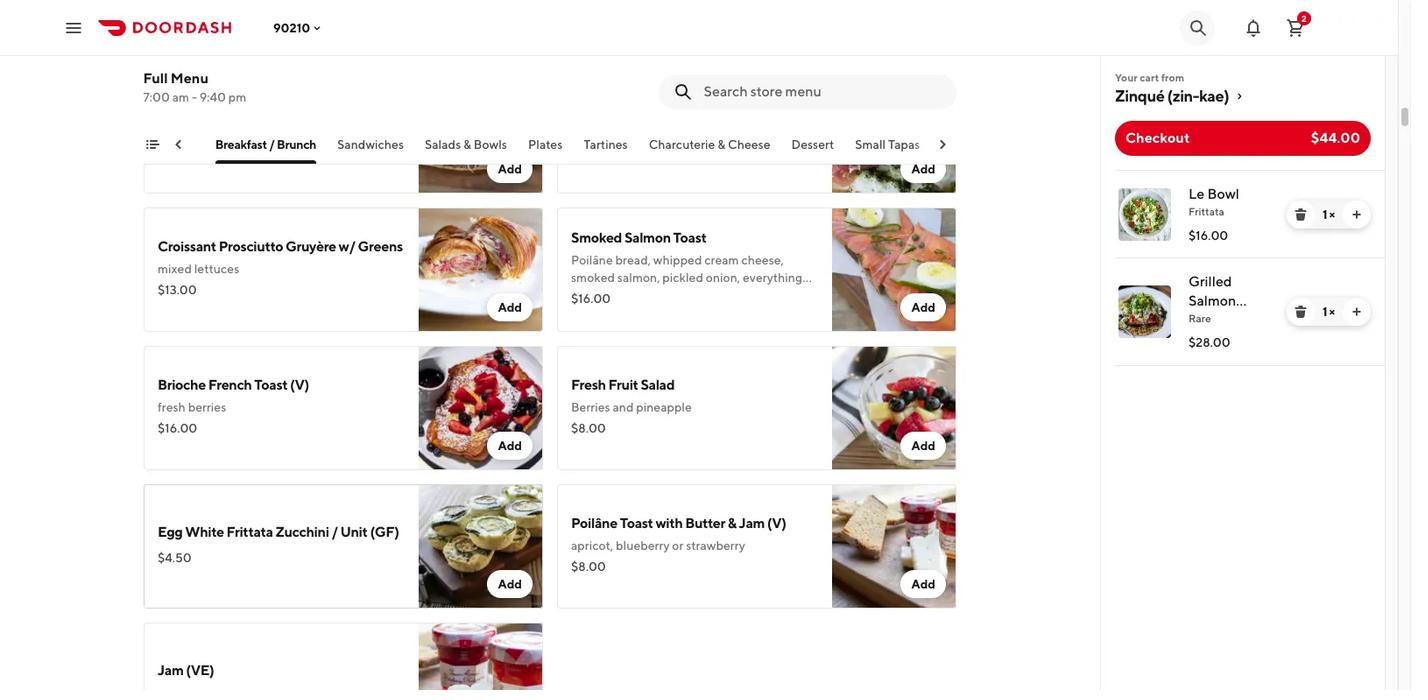 Task type: vqa. For each thing, say whether or not it's contained in the screenshot.
(Gf) inside "Grilled Salmon Plate (GF)"
yes



Task type: describe. For each thing, give the bounding box(es) containing it.
$4.50
[[158, 551, 192, 565]]

small tapas
[[856, 138, 921, 152]]

salads & bowls button
[[425, 136, 508, 164]]

strawberry
[[686, 539, 745, 553]]

avocado
[[158, 100, 212, 117]]

poilâne inside smoked salmon toast poilâne bread, whipped cream cheese, smoked salmon, pickled onion, everything spice
[[571, 253, 613, 267]]

eggs
[[655, 100, 686, 117]]

add one to cart image for le bowl
[[1350, 208, 1364, 222]]

your
[[1115, 71, 1138, 84]]

sunny
[[613, 100, 652, 117]]

salads & bowls
[[425, 138, 508, 152]]

add one to cart image for grilled salmon plate (gf)
[[1350, 305, 1364, 319]]

quinoa breakfast burrito (v) image
[[832, 0, 957, 55]]

7:00
[[144, 90, 170, 104]]

toast inside avocado toast (v) pan con tomate, avocado, parmesan $14.00
[[215, 100, 248, 117]]

(v) inside brioche french toast (v) fresh berries $16.00
[[290, 377, 309, 393]]

$28.00
[[1189, 336, 1231, 350]]

cart
[[1140, 71, 1159, 84]]

scroll menu navigation left image
[[172, 138, 186, 152]]

1 horizontal spatial (gf)
[[784, 100, 813, 117]]

add for egg white frittata zucchini / unit (gf)
[[498, 577, 522, 591]]

full
[[144, 70, 168, 87]]

white
[[185, 524, 224, 541]]

salad
[[641, 377, 675, 393]]

sharing
[[942, 138, 984, 152]]

add for croissant prosciutto gruyère w/ greens
[[498, 301, 522, 315]]

zucchini
[[276, 524, 329, 541]]

Item Search search field
[[704, 82, 943, 102]]

dessert button
[[792, 136, 835, 164]]

butter
[[685, 515, 725, 532]]

fresh fruit salad berries and pineapple $8.00
[[571, 377, 692, 435]]

brioche
[[158, 377, 206, 393]]

onion,
[[706, 271, 741, 285]]

tomate,
[[204, 124, 247, 138]]

w/
[[339, 238, 356, 255]]

salmon for toast
[[625, 230, 671, 246]]

charcuterie & cheese button
[[649, 136, 771, 164]]

(ve)
[[186, 662, 214, 679]]

remove item from cart image
[[1294, 208, 1308, 222]]

blueberry
[[616, 539, 670, 553]]

toast inside poilâne toast with butter & jam (v) apricot, blueberry or strawberry $8.00
[[620, 515, 653, 532]]

plate
[[1189, 312, 1222, 329]]

1 for grilled salmon plate (gf)
[[1323, 305, 1328, 319]]

menu
[[171, 70, 209, 87]]

whipped
[[654, 253, 702, 267]]

poilâne toast with butter & jam (v) image
[[832, 485, 957, 609]]

charcuterie & cheese
[[649, 138, 771, 152]]

pastries button
[[151, 136, 195, 164]]

fresh
[[158, 400, 186, 414]]

poilâne toast with butter & jam (v) apricot, blueberry or strawberry $8.00
[[571, 515, 787, 574]]

-
[[192, 90, 198, 104]]

jam inside poilâne toast with butter & jam (v) apricot, blueberry or strawberry $8.00
[[739, 515, 765, 532]]

sandwiches button
[[338, 136, 404, 164]]

breakfast / brunch
[[216, 138, 317, 152]]

smoked
[[571, 230, 622, 246]]

egg white frittata zucchini / unit (gf)
[[158, 524, 399, 541]]

bowls
[[474, 138, 508, 152]]

rare
[[1189, 312, 1211, 325]]

1 $14.00 from the top
[[158, 6, 197, 20]]

poilâne inside poilâne toast with butter & jam (v) apricot, blueberry or strawberry $8.00
[[571, 515, 618, 532]]

2 button
[[1278, 10, 1313, 45]]

salmon,
[[618, 271, 660, 285]]

or
[[672, 539, 684, 553]]

croissant prosciutto gruyère w/ greens mixed lettuces $13.00
[[158, 238, 403, 297]]

and
[[613, 400, 634, 414]]

smoked salmon toast poilâne bread, whipped cream cheese, smoked salmon, pickled onion, everything spice
[[571, 230, 803, 302]]

0 horizontal spatial jam
[[158, 662, 184, 679]]

scroll menu navigation right image
[[936, 138, 950, 152]]

avocado toast (v) image
[[419, 69, 543, 194]]

con
[[181, 124, 202, 138]]

9:40
[[200, 90, 227, 104]]

checkout
[[1126, 130, 1190, 146]]

plates
[[529, 138, 563, 152]]

le bowl image
[[1119, 188, 1171, 241]]

zinqué
[[1115, 87, 1165, 105]]

unit
[[340, 524, 368, 541]]

$8.00 inside fresh fruit salad berries and pineapple $8.00
[[571, 421, 606, 435]]

$16.00 for le
[[1189, 229, 1229, 243]]

with inside poilâne toast with butter & jam (v) apricot, blueberry or strawberry $8.00
[[656, 515, 683, 532]]

lettuces
[[194, 262, 239, 276]]

smoked
[[571, 271, 615, 285]]

× for grilled salmon plate (gf)
[[1330, 305, 1335, 319]]

0 vertical spatial with
[[688, 100, 715, 117]]

small
[[856, 138, 886, 152]]

brioche french toast (v) image
[[419, 346, 543, 471]]

1 × for grilled salmon plate (gf)
[[1323, 305, 1335, 319]]

90210 button
[[273, 21, 324, 35]]

add button for croissant prosciutto gruyère w/ greens
[[488, 294, 533, 322]]

crispy sunny eggs with prosciutto (gf) image
[[832, 69, 957, 194]]

le
[[1189, 186, 1205, 202]]

full menu 7:00 am - 9:40 pm
[[144, 70, 247, 104]]

spice
[[571, 288, 600, 302]]

jam (ve) image
[[419, 623, 543, 690]]

smoked salmon toast image
[[832, 208, 957, 332]]

add for poilâne toast with butter & jam (v)
[[912, 577, 936, 591]]

add button for poilâne toast with butter & jam (v)
[[901, 570, 946, 598]]

add for smoked salmon toast
[[912, 301, 936, 315]]

add button for egg white frittata zucchini / unit (gf)
[[488, 570, 533, 598]]

gruyère
[[286, 238, 336, 255]]

$13.00
[[158, 283, 197, 297]]

toast inside smoked salmon toast poilâne bread, whipped cream cheese, smoked salmon, pickled onion, everything spice
[[673, 230, 707, 246]]

pickled
[[663, 271, 704, 285]]

tartines button
[[584, 136, 628, 164]]

salmon for plate
[[1189, 293, 1237, 309]]

egg
[[158, 524, 183, 541]]



Task type: locate. For each thing, give the bounding box(es) containing it.
1 vertical spatial (gf)
[[1225, 312, 1255, 329]]

$16.00 down smoked on the top left
[[571, 292, 611, 306]]

1 horizontal spatial &
[[718, 138, 726, 152]]

1 × right remove item from cart image
[[1323, 208, 1335, 222]]

0 vertical spatial ×
[[1330, 208, 1335, 222]]

toast
[[215, 100, 248, 117], [673, 230, 707, 246], [254, 377, 288, 393], [620, 515, 653, 532]]

$16.00 for smoked
[[571, 292, 611, 306]]

croissant
[[158, 238, 216, 255]]

$8.00 down apricot,
[[571, 560, 606, 574]]

add for brioche french toast (v)
[[498, 439, 522, 453]]

90210
[[273, 21, 310, 35]]

2 horizontal spatial $16.00
[[1189, 229, 1229, 243]]

add button
[[488, 155, 533, 183], [901, 155, 946, 183], [488, 294, 533, 322], [901, 294, 946, 322], [488, 432, 533, 460], [901, 432, 946, 460], [488, 570, 533, 598], [901, 570, 946, 598]]

toast right french at bottom
[[254, 377, 288, 393]]

poilâne up smoked on the top left
[[571, 253, 613, 267]]

2 vertical spatial $16.00
[[158, 421, 197, 435]]

list containing le bowl
[[1101, 170, 1385, 366]]

(gf) up dessert
[[784, 100, 813, 117]]

1 add one to cart image from the top
[[1350, 208, 1364, 222]]

plates button
[[529, 136, 563, 164]]

prosciutto up lettuces
[[219, 238, 283, 255]]

1 1 from the top
[[1323, 208, 1328, 222]]

parmesan
[[302, 124, 356, 138]]

croissant prosciutto gruyère w/ greens image
[[419, 208, 543, 332]]

1 right remove item from cart icon
[[1323, 305, 1328, 319]]

from
[[1162, 71, 1185, 84]]

le bowl frittata
[[1189, 186, 1240, 218]]

1 ×
[[1323, 208, 1335, 222], [1323, 305, 1335, 319]]

0 vertical spatial $16.00
[[1189, 229, 1229, 243]]

show menu categories image
[[145, 138, 159, 152]]

1 1 × from the top
[[1323, 208, 1335, 222]]

grilled salmon plate (gf)
[[1189, 273, 1255, 329]]

with right eggs
[[688, 100, 715, 117]]

pastries
[[151, 138, 195, 152]]

/ left the brunch
[[270, 138, 275, 152]]

0 horizontal spatial /
[[270, 138, 275, 152]]

$8.00 down berries
[[571, 421, 606, 435]]

charcuterie
[[649, 138, 716, 152]]

1 vertical spatial $8.00
[[571, 560, 606, 574]]

$16.00 down fresh
[[158, 421, 197, 435]]

add one to cart image
[[1350, 208, 1364, 222], [1350, 305, 1364, 319]]

1 vertical spatial (v)
[[290, 377, 309, 393]]

prosciutto up cheese
[[718, 100, 782, 117]]

toast up blueberry
[[620, 515, 653, 532]]

bread,
[[616, 253, 651, 267]]

poilâne up apricot,
[[571, 515, 618, 532]]

0 vertical spatial 1 ×
[[1323, 208, 1335, 222]]

2 × from the top
[[1330, 305, 1335, 319]]

1 vertical spatial add one to cart image
[[1350, 305, 1364, 319]]

1 vertical spatial ×
[[1330, 305, 1335, 319]]

& right butter
[[728, 515, 737, 532]]

crispy
[[571, 100, 611, 117]]

add one to cart image right remove item from cart icon
[[1350, 305, 1364, 319]]

$44.00
[[1312, 130, 1361, 146]]

2 horizontal spatial (gf)
[[1225, 312, 1255, 329]]

1 × right remove item from cart icon
[[1323, 305, 1335, 319]]

french
[[208, 377, 252, 393]]

add button for smoked salmon toast
[[901, 294, 946, 322]]

kae)
[[1200, 87, 1230, 105]]

(v) right french at bottom
[[290, 377, 309, 393]]

2 horizontal spatial (v)
[[767, 515, 787, 532]]

0 vertical spatial (gf)
[[784, 100, 813, 117]]

2
[[1302, 13, 1307, 23]]

salmon down grilled
[[1189, 293, 1237, 309]]

/
[[270, 138, 275, 152], [332, 524, 338, 541]]

$14.00
[[158, 6, 197, 20], [158, 145, 197, 159]]

0 horizontal spatial (gf)
[[370, 524, 399, 541]]

0 horizontal spatial &
[[464, 138, 472, 152]]

dessert
[[792, 138, 835, 152]]

prosciutto inside croissant prosciutto gruyère w/ greens mixed lettuces $13.00
[[219, 238, 283, 255]]

your cart from
[[1115, 71, 1185, 84]]

$8.00 inside poilâne toast with butter & jam (v) apricot, blueberry or strawberry $8.00
[[571, 560, 606, 574]]

0 vertical spatial salmon
[[625, 230, 671, 246]]

2 vertical spatial (v)
[[767, 515, 787, 532]]

grilled salmon plate (gf) image
[[1119, 286, 1171, 338]]

1 vertical spatial 1
[[1323, 305, 1328, 319]]

1 vertical spatial frittata
[[226, 524, 273, 541]]

fresh fruit salad image
[[832, 346, 957, 471]]

notification bell image
[[1243, 17, 1264, 38]]

avocado toast (v) pan con tomate, avocado, parmesan $14.00
[[158, 100, 356, 159]]

1 horizontal spatial /
[[332, 524, 338, 541]]

tartines
[[584, 138, 628, 152]]

(v) right butter
[[767, 515, 787, 532]]

1 vertical spatial salmon
[[1189, 293, 1237, 309]]

&
[[464, 138, 472, 152], [718, 138, 726, 152], [728, 515, 737, 532]]

$17.00
[[571, 145, 609, 159]]

& for salads
[[464, 138, 472, 152]]

cheese,
[[742, 253, 784, 267]]

list
[[1101, 170, 1385, 366]]

2 horizontal spatial &
[[728, 515, 737, 532]]

1 horizontal spatial $16.00
[[571, 292, 611, 306]]

1 × from the top
[[1330, 208, 1335, 222]]

fresh
[[571, 377, 606, 393]]

& left bowls
[[464, 138, 472, 152]]

0 horizontal spatial frittata
[[226, 524, 273, 541]]

1 vertical spatial prosciutto
[[219, 238, 283, 255]]

0 vertical spatial prosciutto
[[718, 100, 782, 117]]

& inside button
[[464, 138, 472, 152]]

& inside button
[[718, 138, 726, 152]]

& inside poilâne toast with butter & jam (v) apricot, blueberry or strawberry $8.00
[[728, 515, 737, 532]]

2 $8.00 from the top
[[571, 560, 606, 574]]

everything
[[743, 271, 803, 285]]

1 horizontal spatial salmon
[[1189, 293, 1237, 309]]

toast up "tomate," in the left top of the page
[[215, 100, 248, 117]]

(gf)
[[784, 100, 813, 117], [1225, 312, 1255, 329], [370, 524, 399, 541]]

0 horizontal spatial (v)
[[250, 100, 270, 117]]

frittata for bowl
[[1189, 205, 1225, 218]]

berries
[[571, 400, 610, 414]]

/ left unit
[[332, 524, 338, 541]]

0 vertical spatial (v)
[[250, 100, 270, 117]]

2 vertical spatial (gf)
[[370, 524, 399, 541]]

1 vertical spatial 1 ×
[[1323, 305, 1335, 319]]

(v) inside avocado toast (v) pan con tomate, avocado, parmesan $14.00
[[250, 100, 270, 117]]

sharing button
[[942, 136, 984, 164]]

1 $8.00 from the top
[[571, 421, 606, 435]]

sandwiches
[[338, 138, 404, 152]]

frittata down le
[[1189, 205, 1225, 218]]

0 horizontal spatial salmon
[[625, 230, 671, 246]]

frittata right white
[[226, 524, 273, 541]]

0 horizontal spatial with
[[656, 515, 683, 532]]

2 add one to cart image from the top
[[1350, 305, 1364, 319]]

$14.00 down pan at the left of the page
[[158, 145, 197, 159]]

cheese
[[729, 138, 771, 152]]

pineapple
[[636, 400, 692, 414]]

with up or
[[656, 515, 683, 532]]

salmon inside smoked salmon toast poilâne bread, whipped cream cheese, smoked salmon, pickled onion, everything spice
[[625, 230, 671, 246]]

breakfast
[[216, 138, 267, 152]]

1 horizontal spatial frittata
[[1189, 205, 1225, 218]]

brunch
[[277, 138, 317, 152]]

1 horizontal spatial with
[[688, 100, 715, 117]]

crispy sunny eggs with prosciutto (gf)
[[571, 100, 813, 117]]

0 horizontal spatial $16.00
[[158, 421, 197, 435]]

× right remove item from cart icon
[[1330, 305, 1335, 319]]

0 vertical spatial frittata
[[1189, 205, 1225, 218]]

& left cheese
[[718, 138, 726, 152]]

berries
[[188, 400, 226, 414]]

2 $14.00 from the top
[[158, 145, 197, 159]]

remove item from cart image
[[1294, 305, 1308, 319]]

(gf) inside grilled salmon plate (gf)
[[1225, 312, 1255, 329]]

0 vertical spatial add one to cart image
[[1350, 208, 1364, 222]]

1 vertical spatial poilâne
[[571, 515, 618, 532]]

1 horizontal spatial prosciutto
[[718, 100, 782, 117]]

toast up whipped
[[673, 230, 707, 246]]

salads
[[425, 138, 462, 152]]

0 vertical spatial /
[[270, 138, 275, 152]]

$8.00
[[571, 421, 606, 435], [571, 560, 606, 574]]

0 vertical spatial $14.00
[[158, 6, 197, 20]]

$14.00 inside avocado toast (v) pan con tomate, avocado, parmesan $14.00
[[158, 145, 197, 159]]

greens
[[358, 238, 403, 255]]

$14.00 up menu
[[158, 6, 197, 20]]

brioche french toast (v) fresh berries $16.00
[[158, 377, 309, 435]]

salmon up bread,
[[625, 230, 671, 246]]

1 vertical spatial $16.00
[[571, 292, 611, 306]]

add for fresh fruit salad
[[912, 439, 936, 453]]

1 vertical spatial /
[[332, 524, 338, 541]]

(v) inside poilâne toast with butter & jam (v) apricot, blueberry or strawberry $8.00
[[767, 515, 787, 532]]

tapas
[[889, 138, 921, 152]]

frittata inside le bowl frittata
[[1189, 205, 1225, 218]]

2 poilâne from the top
[[571, 515, 618, 532]]

granola image
[[419, 0, 543, 55]]

jam (ve)
[[158, 662, 214, 679]]

salmon inside grilled salmon plate (gf)
[[1189, 293, 1237, 309]]

am
[[173, 90, 190, 104]]

add button for brioche french toast (v)
[[488, 432, 533, 460]]

× right remove item from cart image
[[1330, 208, 1335, 222]]

× for le bowl
[[1330, 208, 1335, 222]]

frittata
[[1189, 205, 1225, 218], [226, 524, 273, 541]]

add one to cart image right remove item from cart image
[[1350, 208, 1364, 222]]

1 horizontal spatial (v)
[[290, 377, 309, 393]]

1
[[1323, 208, 1328, 222], [1323, 305, 1328, 319]]

1 poilâne from the top
[[571, 253, 613, 267]]

open menu image
[[63, 17, 84, 38]]

jam left (ve) on the bottom of page
[[158, 662, 184, 679]]

apricot,
[[571, 539, 614, 553]]

0 vertical spatial 1
[[1323, 208, 1328, 222]]

2 1 × from the top
[[1323, 305, 1335, 319]]

frittata for white
[[226, 524, 273, 541]]

0 vertical spatial jam
[[739, 515, 765, 532]]

1 vertical spatial with
[[656, 515, 683, 532]]

(gf) right plate
[[1225, 312, 1255, 329]]

cream
[[705, 253, 739, 267]]

1 × for le bowl
[[1323, 208, 1335, 222]]

0 vertical spatial $8.00
[[571, 421, 606, 435]]

with
[[688, 100, 715, 117], [656, 515, 683, 532]]

0 horizontal spatial prosciutto
[[219, 238, 283, 255]]

bowl
[[1208, 186, 1240, 202]]

1 horizontal spatial jam
[[739, 515, 765, 532]]

avocado,
[[249, 124, 300, 138]]

1 vertical spatial $14.00
[[158, 145, 197, 159]]

jam
[[739, 515, 765, 532], [158, 662, 184, 679]]

pan
[[158, 124, 179, 138]]

0 vertical spatial poilâne
[[571, 253, 613, 267]]

(gf) right unit
[[370, 524, 399, 541]]

(v) right pm
[[250, 100, 270, 117]]

1 for le bowl
[[1323, 208, 1328, 222]]

mixed
[[158, 262, 192, 276]]

zinqué (zin-kae)
[[1115, 87, 1230, 105]]

& for charcuterie
[[718, 138, 726, 152]]

egg white frittata zucchini / unit (gf) image
[[419, 485, 543, 609]]

1 right remove item from cart image
[[1323, 208, 1328, 222]]

grilled
[[1189, 273, 1232, 290]]

$16.00 inside brioche french toast (v) fresh berries $16.00
[[158, 421, 197, 435]]

1 vertical spatial jam
[[158, 662, 184, 679]]

jam up strawberry
[[739, 515, 765, 532]]

toast inside brioche french toast (v) fresh berries $16.00
[[254, 377, 288, 393]]

add button for fresh fruit salad
[[901, 432, 946, 460]]

$16.00 down le bowl frittata
[[1189, 229, 1229, 243]]

2 items, open order cart image
[[1285, 17, 1306, 38]]

2 1 from the top
[[1323, 305, 1328, 319]]

pm
[[229, 90, 247, 104]]



